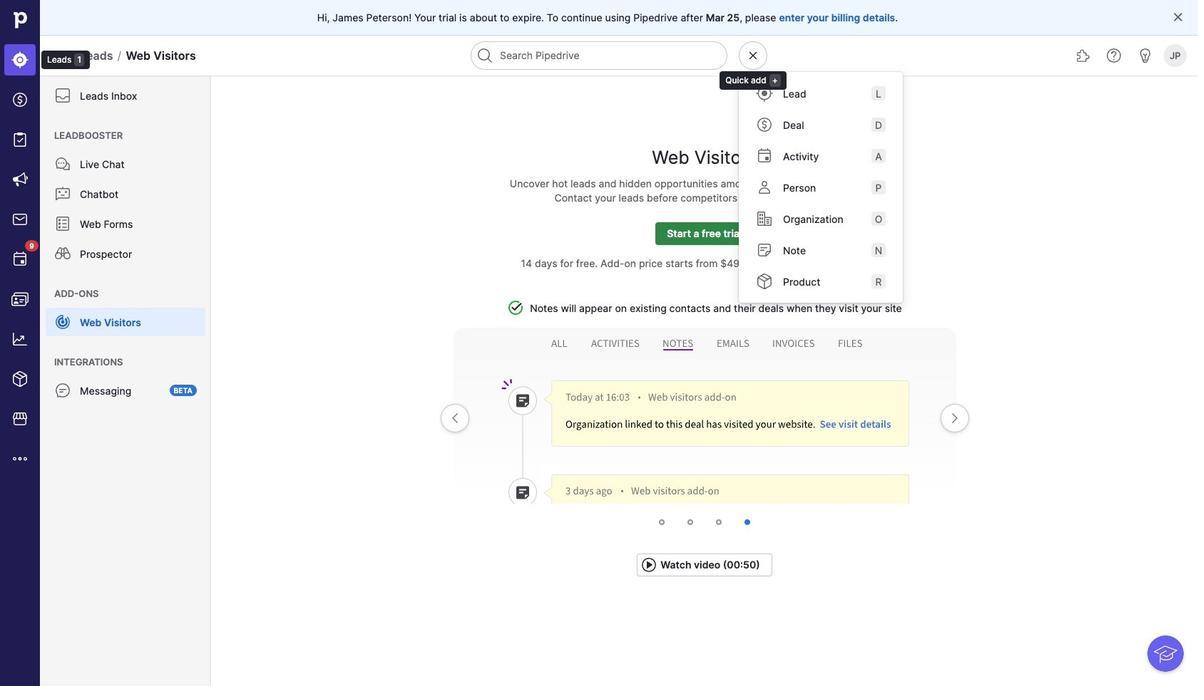 Task type: describe. For each thing, give the bounding box(es) containing it.
quick help image
[[1105, 47, 1123, 64]]

deals image
[[11, 91, 29, 108]]

marketplace image
[[11, 411, 29, 428]]

more image
[[11, 451, 29, 468]]

insights image
[[11, 331, 29, 348]]

1 vertical spatial menu item
[[40, 308, 211, 337]]

sales assistant image
[[1137, 47, 1154, 64]]

Search Pipedrive field
[[471, 41, 727, 70]]

2 color primary image from the left
[[946, 410, 963, 427]]

quick add image
[[741, 44, 765, 68]]



Task type: vqa. For each thing, say whether or not it's contained in the screenshot.
third size s image from the bottom of the page
no



Task type: locate. For each thing, give the bounding box(es) containing it.
menu item
[[0, 40, 40, 80], [40, 308, 211, 337]]

projects image
[[11, 131, 29, 148]]

color primary image
[[446, 410, 463, 427], [946, 410, 963, 427]]

menu
[[0, 0, 90, 687], [739, 72, 903, 303], [40, 76, 211, 687]]

sales inbox image
[[11, 211, 29, 228]]

color undefined image
[[756, 85, 773, 102], [54, 87, 71, 104], [756, 116, 773, 133], [54, 155, 71, 173], [54, 215, 71, 232]]

0 horizontal spatial color primary image
[[446, 410, 463, 427]]

1 horizontal spatial color primary image
[[1172, 11, 1184, 23]]

knowledge center bot, also known as kc bot is an onboarding assistant that allows you to see the list of onboarding items in one place for quick and easy reference. this improves your in-app experience. image
[[1148, 636, 1184, 673]]

1 vertical spatial color primary image
[[641, 557, 658, 574]]

1 horizontal spatial color primary image
[[946, 410, 963, 427]]

home image
[[9, 9, 31, 31]]

leads image
[[11, 51, 29, 68]]

0 vertical spatial color primary image
[[1172, 11, 1184, 23]]

color undefined image
[[756, 148, 773, 165], [756, 179, 773, 196], [54, 185, 71, 203], [756, 210, 773, 228], [756, 242, 773, 259], [54, 245, 71, 262], [11, 251, 29, 268], [756, 273, 773, 290], [54, 314, 71, 331], [54, 382, 71, 399]]

1 color primary image from the left
[[446, 410, 463, 427]]

color primary image
[[1172, 11, 1184, 23], [641, 557, 658, 574]]

contacts image
[[11, 291, 29, 308]]

products image
[[11, 371, 29, 388]]

0 vertical spatial menu item
[[0, 40, 40, 80]]

0 horizontal spatial color primary image
[[641, 557, 658, 574]]

color active image
[[880, 260, 888, 268]]

campaigns image
[[11, 171, 29, 188]]

menu toggle image
[[54, 47, 71, 64]]



